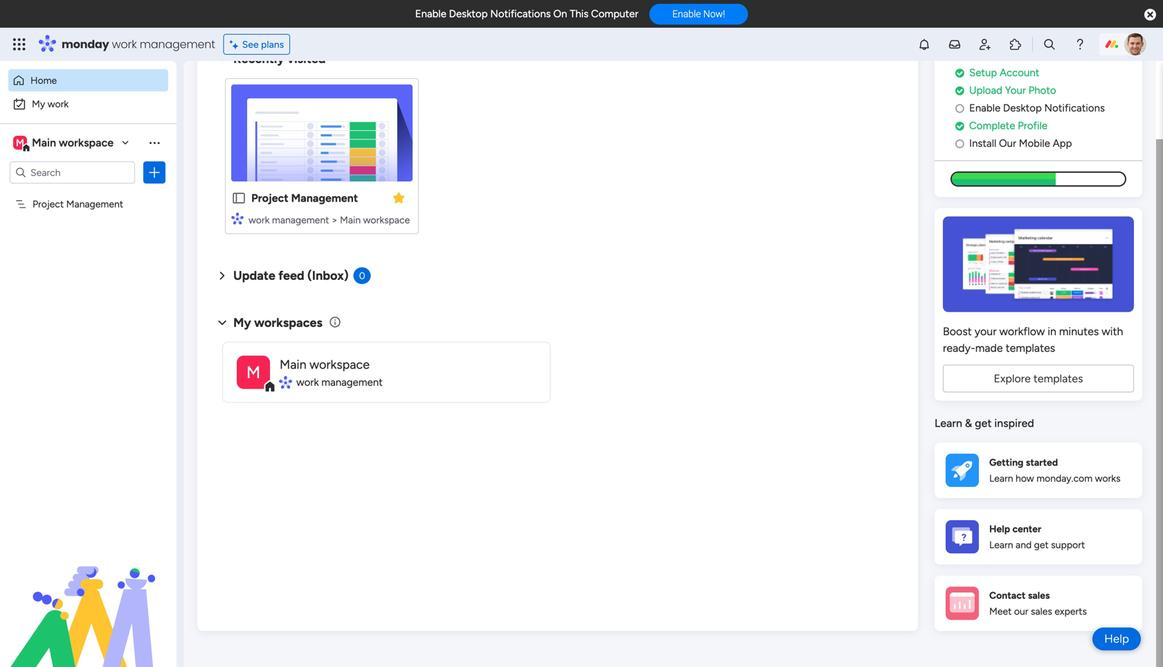 Task type: locate. For each thing, give the bounding box(es) containing it.
templates
[[1006, 341, 1056, 355], [1034, 372, 1084, 385]]

help for help center learn and get support
[[990, 523, 1011, 535]]

explore templates
[[994, 372, 1084, 385]]

update feed image
[[948, 37, 962, 51]]

m for workspace image
[[247, 362, 261, 382]]

my work option
[[8, 93, 168, 115]]

home
[[30, 74, 57, 86]]

1 horizontal spatial enable
[[673, 8, 701, 20]]

(inbox)
[[308, 268, 349, 283]]

project management down search in workspace field
[[33, 198, 123, 210]]

home link
[[8, 69, 168, 91]]

explore
[[994, 372, 1031, 385]]

1 horizontal spatial notifications
[[1045, 102, 1106, 114]]

this
[[570, 8, 589, 20]]

learn
[[935, 417, 963, 430], [990, 472, 1014, 484], [990, 539, 1014, 551]]

workspace up work management on the left
[[310, 357, 370, 372]]

project down search in workspace field
[[33, 198, 64, 210]]

monday.com
[[1037, 472, 1093, 484]]

0 horizontal spatial enable
[[415, 8, 447, 20]]

main workspace
[[32, 136, 114, 149], [280, 357, 370, 372]]

1 vertical spatial main workspace
[[280, 357, 370, 372]]

0 vertical spatial management
[[140, 36, 215, 52]]

1 vertical spatial check circle image
[[956, 121, 965, 131]]

templates image image
[[948, 216, 1131, 312]]

workspace up search in workspace field
[[59, 136, 114, 149]]

help inside button
[[1105, 632, 1130, 646]]

2 horizontal spatial enable
[[970, 102, 1001, 114]]

getting started element
[[935, 443, 1143, 498]]

help
[[990, 523, 1011, 535], [1105, 632, 1130, 646]]

learn for help
[[990, 539, 1014, 551]]

0 vertical spatial main workspace
[[32, 136, 114, 149]]

upload your photo link
[[956, 83, 1143, 98]]

0 horizontal spatial help
[[990, 523, 1011, 535]]

remove from favorites image
[[392, 191, 406, 205]]

work up update
[[249, 214, 270, 226]]

sales up our
[[1029, 590, 1051, 601]]

help for help
[[1105, 632, 1130, 646]]

my inside option
[[32, 98, 45, 110]]

works
[[1096, 472, 1121, 484]]

management
[[291, 192, 358, 205], [66, 198, 123, 210]]

enable
[[415, 8, 447, 20], [673, 8, 701, 20], [970, 102, 1001, 114]]

0 vertical spatial learn
[[935, 417, 963, 430]]

0 horizontal spatial m
[[16, 137, 24, 149]]

main right workspace image
[[280, 357, 307, 372]]

main inside workspace selection element
[[32, 136, 56, 149]]

work down home on the left of page
[[48, 98, 69, 110]]

my down home on the left of page
[[32, 98, 45, 110]]

1 vertical spatial management
[[272, 214, 329, 226]]

open update feed (inbox) image
[[214, 267, 231, 284]]

setup
[[970, 66, 998, 79]]

1 horizontal spatial m
[[247, 362, 261, 382]]

getting started learn how monday.com works
[[990, 457, 1121, 484]]

my work link
[[8, 93, 168, 115]]

monday work management
[[62, 36, 215, 52]]

work
[[112, 36, 137, 52], [48, 98, 69, 110], [249, 214, 270, 226], [296, 376, 319, 388]]

desktop
[[449, 8, 488, 20], [1004, 102, 1043, 114]]

meet
[[990, 605, 1012, 617]]

1 horizontal spatial help
[[1105, 632, 1130, 646]]

close recently visited image
[[214, 51, 231, 67]]

enable desktop notifications on this computer
[[415, 8, 639, 20]]

check circle image down circle o image
[[956, 121, 965, 131]]

project right public board image
[[251, 192, 289, 205]]

help inside help center learn and get support
[[990, 523, 1011, 535]]

0 vertical spatial main
[[32, 136, 56, 149]]

0 horizontal spatial desktop
[[449, 8, 488, 20]]

update
[[233, 268, 276, 283]]

enable for enable now!
[[673, 8, 701, 20]]

1 horizontal spatial main
[[280, 357, 307, 372]]

photo
[[1029, 84, 1057, 97]]

circle o image
[[956, 103, 965, 113]]

center
[[1013, 523, 1042, 535]]

project
[[251, 192, 289, 205], [33, 198, 64, 210]]

desktop for enable desktop notifications on this computer
[[449, 8, 488, 20]]

main workspace up search in workspace field
[[32, 136, 114, 149]]

my
[[32, 98, 45, 110], [233, 315, 251, 330]]

1 horizontal spatial my
[[233, 315, 251, 330]]

check circle image inside complete profile link
[[956, 121, 965, 131]]

my work
[[32, 98, 69, 110]]

m
[[16, 137, 24, 149], [247, 362, 261, 382]]

update feed (inbox)
[[233, 268, 349, 283]]

2 check circle image from the top
[[956, 121, 965, 131]]

project management
[[251, 192, 358, 205], [33, 198, 123, 210]]

0 vertical spatial my
[[32, 98, 45, 110]]

public board image
[[231, 191, 247, 206]]

upload your photo
[[970, 84, 1057, 97]]

learn down getting
[[990, 472, 1014, 484]]

management down search in workspace field
[[66, 198, 123, 210]]

my for my workspaces
[[233, 315, 251, 330]]

0 vertical spatial help
[[990, 523, 1011, 535]]

sales right our
[[1032, 605, 1053, 617]]

get
[[976, 417, 992, 430], [1035, 539, 1049, 551]]

recently visited
[[233, 51, 326, 66]]

project inside list box
[[33, 198, 64, 210]]

2 vertical spatial learn
[[990, 539, 1014, 551]]

contact sales meet our sales experts
[[990, 590, 1088, 617]]

workspace image
[[237, 356, 270, 389]]

Search in workspace field
[[29, 165, 116, 180]]

workspace options image
[[148, 136, 161, 149]]

0 horizontal spatial my
[[32, 98, 45, 110]]

0 vertical spatial get
[[976, 417, 992, 430]]

m inside workspace icon
[[16, 137, 24, 149]]

workspace image
[[13, 135, 27, 150]]

check circle image inside setup account link
[[956, 68, 965, 78]]

notifications down upload your photo link
[[1045, 102, 1106, 114]]

experts
[[1055, 605, 1088, 617]]

0 vertical spatial workspace
[[59, 136, 114, 149]]

now!
[[704, 8, 726, 20]]

workflow
[[1000, 325, 1046, 338]]

learn left "&"
[[935, 417, 963, 430]]

workspace
[[59, 136, 114, 149], [363, 214, 410, 226], [310, 357, 370, 372]]

my right the close my workspaces icon
[[233, 315, 251, 330]]

notifications
[[491, 8, 551, 20], [1045, 102, 1106, 114]]

check circle image up check circle icon
[[956, 68, 965, 78]]

templates down workflow
[[1006, 341, 1056, 355]]

option
[[0, 192, 177, 194]]

0 vertical spatial templates
[[1006, 341, 1056, 355]]

0 vertical spatial desktop
[[449, 8, 488, 20]]

computer
[[591, 8, 639, 20]]

0 horizontal spatial main
[[32, 136, 56, 149]]

1 horizontal spatial main workspace
[[280, 357, 370, 372]]

0 horizontal spatial main workspace
[[32, 136, 114, 149]]

1 check circle image from the top
[[956, 68, 965, 78]]

enable for enable desktop notifications on this computer
[[415, 8, 447, 20]]

learn & get inspired
[[935, 417, 1035, 430]]

get right and
[[1035, 539, 1049, 551]]

0 vertical spatial m
[[16, 137, 24, 149]]

notifications left on
[[491, 8, 551, 20]]

started
[[1027, 457, 1059, 468]]

our
[[1015, 605, 1029, 617]]

0 vertical spatial notifications
[[491, 8, 551, 20]]

1 vertical spatial learn
[[990, 472, 1014, 484]]

learn left and
[[990, 539, 1014, 551]]

0 horizontal spatial notifications
[[491, 8, 551, 20]]

learn inside getting started learn how monday.com works
[[990, 472, 1014, 484]]

1 horizontal spatial desktop
[[1004, 102, 1043, 114]]

main workspace up work management on the left
[[280, 357, 370, 372]]

0 horizontal spatial management
[[66, 198, 123, 210]]

in
[[1048, 325, 1057, 338]]

0
[[359, 270, 366, 282]]

0 vertical spatial check circle image
[[956, 68, 965, 78]]

1 horizontal spatial management
[[291, 192, 358, 205]]

workspace down remove from favorites image
[[363, 214, 410, 226]]

1 vertical spatial templates
[[1034, 372, 1084, 385]]

1 horizontal spatial get
[[1035, 539, 1049, 551]]

install
[[970, 137, 997, 149]]

templates right explore
[[1034, 372, 1084, 385]]

1 vertical spatial my
[[233, 315, 251, 330]]

learn inside help center learn and get support
[[990, 539, 1014, 551]]

management up work management > main workspace
[[291, 192, 358, 205]]

0 horizontal spatial project management
[[33, 198, 123, 210]]

install our mobile app
[[970, 137, 1073, 149]]

management for work management
[[322, 376, 383, 388]]

account
[[1000, 66, 1040, 79]]

work management > main workspace
[[249, 214, 410, 226]]

get right "&"
[[976, 417, 992, 430]]

2 vertical spatial management
[[322, 376, 383, 388]]

1 vertical spatial desktop
[[1004, 102, 1043, 114]]

1 vertical spatial main
[[340, 214, 361, 226]]

main
[[32, 136, 56, 149], [340, 214, 361, 226], [280, 357, 307, 372]]

profile
[[1018, 119, 1048, 132]]

getting
[[990, 457, 1024, 468]]

1 vertical spatial get
[[1035, 539, 1049, 551]]

1 horizontal spatial project
[[251, 192, 289, 205]]

work right workspace image
[[296, 376, 319, 388]]

1 vertical spatial m
[[247, 362, 261, 382]]

check circle image
[[956, 68, 965, 78], [956, 121, 965, 131]]

select product image
[[12, 37, 26, 51]]

main right workspace icon
[[32, 136, 56, 149]]

explore templates button
[[944, 365, 1135, 392]]

workspace selection element
[[13, 134, 116, 152]]

with
[[1102, 325, 1124, 338]]

work inside option
[[48, 98, 69, 110]]

monday marketplace image
[[1009, 37, 1023, 51]]

0 horizontal spatial project
[[33, 198, 64, 210]]

project management up work management > main workspace
[[251, 192, 358, 205]]

m inside workspace image
[[247, 362, 261, 382]]

1 vertical spatial help
[[1105, 632, 1130, 646]]

desktop for enable desktop notifications
[[1004, 102, 1043, 114]]

main right >
[[340, 214, 361, 226]]

contact sales element
[[935, 576, 1143, 631]]

monday
[[62, 36, 109, 52]]

your
[[1006, 84, 1027, 97]]

minutes
[[1060, 325, 1100, 338]]

close my workspaces image
[[214, 314, 231, 331]]

enable now! button
[[650, 4, 748, 24]]

sales
[[1029, 590, 1051, 601], [1032, 605, 1053, 617]]

enable inside button
[[673, 8, 701, 20]]

0 horizontal spatial get
[[976, 417, 992, 430]]

1 vertical spatial notifications
[[1045, 102, 1106, 114]]

management
[[140, 36, 215, 52], [272, 214, 329, 226], [322, 376, 383, 388]]



Task type: vqa. For each thing, say whether or not it's contained in the screenshot.


Task type: describe. For each thing, give the bounding box(es) containing it.
install our mobile app link
[[956, 136, 1143, 151]]

setup account
[[970, 66, 1040, 79]]

project management list box
[[0, 189, 177, 403]]

lottie animation element
[[0, 527, 177, 667]]

notifications for enable desktop notifications
[[1045, 102, 1106, 114]]

learn for getting
[[990, 472, 1014, 484]]

lottie animation image
[[0, 527, 177, 667]]

inspired
[[995, 417, 1035, 430]]

mobile
[[1020, 137, 1051, 149]]

&
[[966, 417, 973, 430]]

>
[[332, 214, 338, 226]]

upload
[[970, 84, 1003, 97]]

see plans
[[242, 38, 284, 50]]

1 horizontal spatial project management
[[251, 192, 358, 205]]

on
[[554, 8, 568, 20]]

check circle image
[[956, 85, 965, 96]]

work right monday
[[112, 36, 137, 52]]

1 vertical spatial sales
[[1032, 605, 1053, 617]]

made
[[976, 341, 1004, 355]]

2 vertical spatial workspace
[[310, 357, 370, 372]]

contact
[[990, 590, 1026, 601]]

help center element
[[935, 509, 1143, 564]]

notifications for enable desktop notifications on this computer
[[491, 8, 551, 20]]

my workspaces
[[233, 315, 323, 330]]

recently
[[233, 51, 284, 66]]

notifications image
[[918, 37, 932, 51]]

complete profile
[[970, 119, 1048, 132]]

invite members image
[[979, 37, 993, 51]]

m for workspace icon
[[16, 137, 24, 149]]

boost your workflow in minutes with ready-made templates
[[944, 325, 1124, 355]]

complete profile link
[[956, 118, 1143, 134]]

help button
[[1093, 628, 1142, 651]]

home option
[[8, 69, 168, 91]]

1 vertical spatial workspace
[[363, 214, 410, 226]]

and
[[1016, 539, 1032, 551]]

boost
[[944, 325, 973, 338]]

see plans button
[[224, 34, 290, 55]]

my for my work
[[32, 98, 45, 110]]

app
[[1053, 137, 1073, 149]]

management inside list box
[[66, 198, 123, 210]]

get inside help center learn and get support
[[1035, 539, 1049, 551]]

how
[[1016, 472, 1035, 484]]

0 vertical spatial sales
[[1029, 590, 1051, 601]]

ready-
[[944, 341, 976, 355]]

enable desktop notifications
[[970, 102, 1106, 114]]

circle o image
[[956, 138, 965, 149]]

enable for enable desktop notifications
[[970, 102, 1001, 114]]

management for work management > main workspace
[[272, 214, 329, 226]]

see
[[242, 38, 259, 50]]

our
[[1000, 137, 1017, 149]]

dapulse close image
[[1145, 8, 1157, 22]]

work management
[[296, 376, 383, 388]]

plans
[[261, 38, 284, 50]]

help center learn and get support
[[990, 523, 1086, 551]]

workspaces
[[254, 315, 323, 330]]

help image
[[1074, 37, 1088, 51]]

check circle image for setup
[[956, 68, 965, 78]]

2 vertical spatial main
[[280, 357, 307, 372]]

setup account link
[[956, 65, 1143, 81]]

enable desktop notifications link
[[956, 100, 1143, 116]]

complete
[[970, 119, 1016, 132]]

enable now!
[[673, 8, 726, 20]]

templates inside explore templates button
[[1034, 372, 1084, 385]]

support
[[1052, 539, 1086, 551]]

main workspace inside workspace selection element
[[32, 136, 114, 149]]

feed
[[279, 268, 305, 283]]

terry turtle image
[[1125, 33, 1147, 55]]

templates inside boost your workflow in minutes with ready-made templates
[[1006, 341, 1056, 355]]

project management inside list box
[[33, 198, 123, 210]]

your
[[975, 325, 997, 338]]

options image
[[148, 166, 161, 179]]

check circle image for complete
[[956, 121, 965, 131]]

visited
[[287, 51, 326, 66]]

2 horizontal spatial main
[[340, 214, 361, 226]]

search everything image
[[1043, 37, 1057, 51]]



